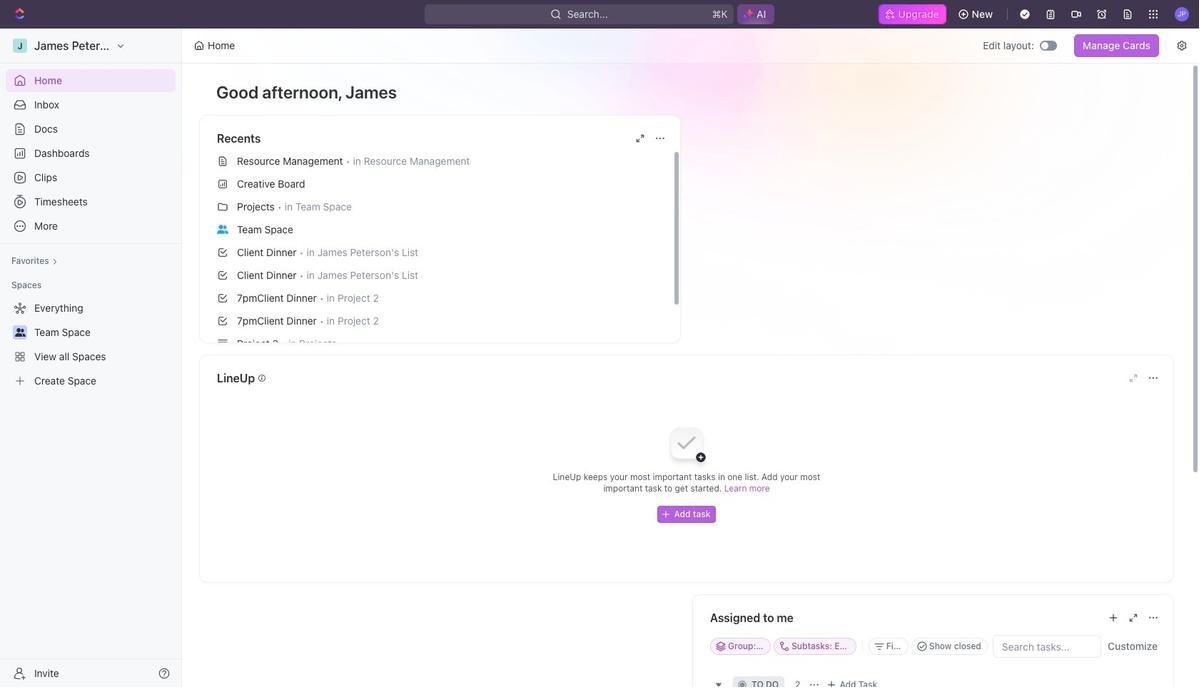 Task type: vqa. For each thing, say whether or not it's contained in the screenshot.
bottom laptop code image
no



Task type: describe. For each thing, give the bounding box(es) containing it.
james peterson's workspace, , element
[[13, 39, 27, 53]]

user group image
[[15, 328, 25, 337]]

Search tasks... text field
[[994, 636, 1101, 657]]



Task type: locate. For each thing, give the bounding box(es) containing it.
tree inside sidebar navigation
[[6, 297, 176, 393]]

sidebar navigation
[[0, 29, 185, 687]]

tree
[[6, 297, 176, 393]]

user group image
[[217, 225, 228, 234]]



